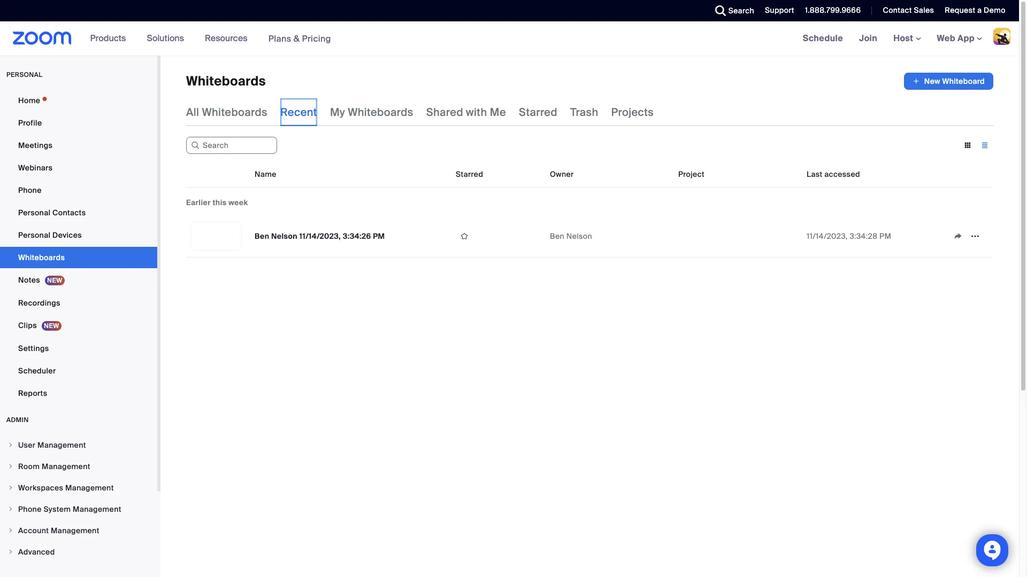 Task type: describe. For each thing, give the bounding box(es) containing it.
personal menu menu
[[0, 90, 157, 406]]

nelson for ben nelson
[[566, 232, 592, 241]]

settings
[[18, 344, 49, 354]]

all
[[186, 105, 199, 119]]

whiteboards right "my"
[[348, 105, 413, 119]]

personal devices
[[18, 231, 82, 240]]

personal for personal contacts
[[18, 208, 50, 218]]

plans
[[268, 33, 291, 44]]

scheduler
[[18, 366, 56, 376]]

support
[[765, 5, 794, 15]]

solutions button
[[147, 21, 189, 56]]

3:34:28
[[850, 232, 878, 241]]

owner
[[550, 170, 574, 179]]

personal contacts
[[18, 208, 86, 218]]

management for room management
[[42, 462, 90, 472]]

join
[[859, 33, 877, 44]]

right image for advanced
[[7, 549, 14, 556]]

management for account management
[[51, 526, 99, 536]]

notes
[[18, 276, 40, 285]]

0 horizontal spatial starred
[[456, 170, 483, 179]]

workspaces management menu item
[[0, 478, 157, 499]]

contacts
[[52, 208, 86, 218]]

project
[[678, 170, 705, 179]]

clips link
[[0, 315, 157, 337]]

demo
[[984, 5, 1006, 15]]

products button
[[90, 21, 131, 56]]

plans & pricing
[[268, 33, 331, 44]]

ben for ben nelson
[[550, 232, 564, 241]]

sales
[[914, 5, 934, 15]]

me
[[490, 105, 506, 119]]

profile picture image
[[993, 28, 1011, 45]]

3:34:26
[[343, 232, 371, 241]]

all whiteboards
[[186, 105, 267, 119]]

webinars link
[[0, 157, 157, 179]]

starred inside tabs of all whiteboard page 'tab list'
[[519, 105, 557, 119]]

resources
[[205, 33, 247, 44]]

a
[[977, 5, 982, 15]]

click to star the whiteboard ben nelson 11/14/2023, 3:34:26 pm image
[[456, 232, 473, 241]]

shared
[[426, 105, 463, 119]]

phone system management menu item
[[0, 500, 157, 520]]

name
[[255, 170, 277, 179]]

right image for workspaces management
[[7, 485, 14, 492]]

room management
[[18, 462, 90, 472]]

zoom logo image
[[13, 32, 71, 45]]

meetings navigation
[[795, 21, 1019, 56]]

workspaces management
[[18, 484, 114, 493]]

recent
[[280, 105, 317, 119]]

whiteboards up search text field
[[202, 105, 267, 119]]

whiteboards application
[[186, 73, 993, 90]]

phone for phone
[[18, 186, 42, 195]]

schedule
[[803, 33, 843, 44]]

my whiteboards
[[330, 105, 413, 119]]

search
[[728, 6, 754, 16]]

notes link
[[0, 270, 157, 292]]

my
[[330, 105, 345, 119]]

personal
[[6, 71, 43, 79]]

shared with me
[[426, 105, 506, 119]]

share image
[[950, 232, 967, 241]]

product information navigation
[[82, 21, 339, 56]]

phone system management
[[18, 505, 121, 515]]

whiteboards inside application
[[186, 73, 266, 89]]

accessed
[[825, 170, 860, 179]]

meetings link
[[0, 135, 157, 156]]

room management menu item
[[0, 457, 157, 477]]

banner containing products
[[0, 21, 1019, 56]]

trash
[[570, 105, 598, 119]]

1.888.799.9666
[[805, 5, 861, 15]]

1 11/14/2023, from the left
[[299, 232, 341, 241]]

whiteboards inside the personal menu menu
[[18, 253, 65, 263]]

2 pm from the left
[[880, 232, 891, 241]]

advanced menu item
[[0, 542, 157, 563]]

web app
[[937, 33, 975, 44]]

right image for account management
[[7, 528, 14, 534]]

earlier this week
[[186, 198, 248, 208]]

management up account management menu item
[[73, 505, 121, 515]]

with
[[466, 105, 487, 119]]

&
[[294, 33, 300, 44]]

ben nelson 11/14/2023, 3:34:26 pm
[[255, 232, 385, 241]]

11/14/2023, 3:34:28 pm
[[807, 232, 891, 241]]

user management menu item
[[0, 435, 157, 456]]

search button
[[707, 0, 757, 21]]

reports link
[[0, 383, 157, 404]]



Task type: vqa. For each thing, say whether or not it's contained in the screenshot.
Personal Contacts
yes



Task type: locate. For each thing, give the bounding box(es) containing it.
admin menu menu
[[0, 435, 157, 564]]

home link
[[0, 90, 157, 111]]

2 nelson from the left
[[566, 232, 592, 241]]

new whiteboard button
[[904, 73, 993, 90]]

resources button
[[205, 21, 252, 56]]

new
[[924, 77, 940, 86]]

phone down webinars at top left
[[18, 186, 42, 195]]

personal contacts link
[[0, 202, 157, 224]]

whiteboards link
[[0, 247, 157, 269]]

request a demo
[[945, 5, 1006, 15]]

0 horizontal spatial nelson
[[271, 232, 297, 241]]

11/14/2023, left '3:34:28'
[[807, 232, 848, 241]]

right image left account
[[7, 528, 14, 534]]

new whiteboard
[[924, 77, 985, 86]]

1 personal from the top
[[18, 208, 50, 218]]

right image inside advanced menu item
[[7, 549, 14, 556]]

management for user management
[[37, 441, 86, 450]]

0 horizontal spatial 11/14/2023,
[[299, 232, 341, 241]]

this
[[213, 198, 227, 208]]

right image for room management
[[7, 464, 14, 470]]

1 horizontal spatial starred
[[519, 105, 557, 119]]

solutions
[[147, 33, 184, 44]]

pm right the 3:34:26
[[373, 232, 385, 241]]

personal devices link
[[0, 225, 157, 246]]

plans & pricing link
[[268, 33, 331, 44], [268, 33, 331, 44]]

personal for personal devices
[[18, 231, 50, 240]]

webinars
[[18, 163, 53, 173]]

personal
[[18, 208, 50, 218], [18, 231, 50, 240]]

earlier
[[186, 198, 211, 208]]

last accessed
[[807, 170, 860, 179]]

host button
[[893, 33, 921, 44]]

web app button
[[937, 33, 982, 44]]

phone for phone system management
[[18, 505, 42, 515]]

meetings
[[18, 141, 53, 150]]

right image inside room management menu item
[[7, 464, 14, 470]]

add image
[[913, 76, 920, 87]]

personal down personal contacts
[[18, 231, 50, 240]]

2 ben from the left
[[550, 232, 564, 241]]

app
[[958, 33, 975, 44]]

1 phone from the top
[[18, 186, 42, 195]]

products
[[90, 33, 126, 44]]

join link
[[851, 21, 885, 56]]

thumbnail of ben nelson 11/14/2023, 3:34:26 pm image
[[191, 223, 241, 250]]

1 horizontal spatial 11/14/2023,
[[807, 232, 848, 241]]

last
[[807, 170, 823, 179]]

1 horizontal spatial ben
[[550, 232, 564, 241]]

0 vertical spatial right image
[[7, 464, 14, 470]]

1 horizontal spatial nelson
[[566, 232, 592, 241]]

reports
[[18, 389, 47, 399]]

contact
[[883, 5, 912, 15]]

ben nelson
[[550, 232, 592, 241]]

1 pm from the left
[[373, 232, 385, 241]]

banner
[[0, 21, 1019, 56]]

list mode, selected image
[[976, 141, 993, 150]]

management
[[37, 441, 86, 450], [42, 462, 90, 472], [65, 484, 114, 493], [73, 505, 121, 515], [51, 526, 99, 536]]

1 vertical spatial personal
[[18, 231, 50, 240]]

right image
[[7, 442, 14, 449], [7, 485, 14, 492], [7, 507, 14, 513], [7, 528, 14, 534]]

pricing
[[302, 33, 331, 44]]

user management
[[18, 441, 86, 450]]

personal up personal devices
[[18, 208, 50, 218]]

recordings link
[[0, 293, 157, 314]]

home
[[18, 96, 40, 105]]

2 personal from the top
[[18, 231, 50, 240]]

advanced
[[18, 548, 55, 557]]

right image left advanced
[[7, 549, 14, 556]]

week
[[228, 198, 248, 208]]

whiteboards up 'all whiteboards'
[[186, 73, 266, 89]]

0 vertical spatial phone
[[18, 186, 42, 195]]

workspaces
[[18, 484, 63, 493]]

system
[[44, 505, 71, 515]]

settings link
[[0, 338, 157, 359]]

pm right '3:34:28'
[[880, 232, 891, 241]]

right image left workspaces
[[7, 485, 14, 492]]

support link
[[757, 0, 797, 21], [765, 5, 794, 15]]

pm
[[373, 232, 385, 241], [880, 232, 891, 241]]

2 right image from the top
[[7, 549, 14, 556]]

right image for user management
[[7, 442, 14, 449]]

application
[[950, 228, 989, 244]]

2 phone from the top
[[18, 505, 42, 515]]

right image left user
[[7, 442, 14, 449]]

recordings
[[18, 299, 60, 308]]

clips
[[18, 321, 37, 331]]

management inside menu item
[[42, 462, 90, 472]]

cell
[[674, 216, 802, 258]]

11/14/2023,
[[299, 232, 341, 241], [807, 232, 848, 241]]

1 right image from the top
[[7, 442, 14, 449]]

nelson
[[271, 232, 297, 241], [566, 232, 592, 241]]

1 vertical spatial phone
[[18, 505, 42, 515]]

phone inside menu item
[[18, 505, 42, 515]]

0 vertical spatial starred
[[519, 105, 557, 119]]

11/14/2023, left the 3:34:26
[[299, 232, 341, 241]]

0 horizontal spatial pm
[[373, 232, 385, 241]]

Search text field
[[186, 137, 277, 154]]

ben
[[255, 232, 269, 241], [550, 232, 564, 241]]

1 vertical spatial starred
[[456, 170, 483, 179]]

devices
[[52, 231, 82, 240]]

whiteboards down personal devices
[[18, 253, 65, 263]]

whiteboard
[[942, 77, 985, 86]]

whiteboards
[[186, 73, 266, 89], [202, 105, 267, 119], [348, 105, 413, 119], [18, 253, 65, 263]]

1 right image from the top
[[7, 464, 14, 470]]

profile
[[18, 118, 42, 128]]

right image inside phone system management menu item
[[7, 507, 14, 513]]

phone up account
[[18, 505, 42, 515]]

user
[[18, 441, 36, 450]]

right image left room
[[7, 464, 14, 470]]

2 right image from the top
[[7, 485, 14, 492]]

grid mode, not selected image
[[959, 141, 976, 150]]

0 horizontal spatial ben
[[255, 232, 269, 241]]

account management menu item
[[0, 521, 157, 541]]

admin
[[6, 416, 29, 425]]

starred
[[519, 105, 557, 119], [456, 170, 483, 179]]

0 vertical spatial personal
[[18, 208, 50, 218]]

right image inside account management menu item
[[7, 528, 14, 534]]

contact sales link
[[875, 0, 937, 21], [883, 5, 934, 15]]

ben for ben nelson 11/14/2023, 3:34:26 pm
[[255, 232, 269, 241]]

tabs of all whiteboard page tab list
[[186, 98, 654, 126]]

contact sales
[[883, 5, 934, 15]]

personal inside 'link'
[[18, 208, 50, 218]]

account
[[18, 526, 49, 536]]

1.888.799.9666 button
[[797, 0, 864, 21], [805, 5, 861, 15]]

phone link
[[0, 180, 157, 201]]

1 ben from the left
[[255, 232, 269, 241]]

request
[[945, 5, 975, 15]]

3 right image from the top
[[7, 507, 14, 513]]

right image inside workspaces management menu item
[[7, 485, 14, 492]]

profile link
[[0, 112, 157, 134]]

host
[[893, 33, 916, 44]]

management up advanced menu item
[[51, 526, 99, 536]]

scheduler link
[[0, 361, 157, 382]]

more options for ben nelson 11/14/2023, 3:34:26 pm image
[[967, 232, 984, 241]]

1 horizontal spatial pm
[[880, 232, 891, 241]]

management down room management menu item
[[65, 484, 114, 493]]

right image
[[7, 464, 14, 470], [7, 549, 14, 556]]

management up workspaces management
[[42, 462, 90, 472]]

projects
[[611, 105, 654, 119]]

web
[[937, 33, 955, 44]]

phone inside the personal menu menu
[[18, 186, 42, 195]]

request a demo link
[[937, 0, 1019, 21], [945, 5, 1006, 15]]

2 11/14/2023, from the left
[[807, 232, 848, 241]]

management up room management
[[37, 441, 86, 450]]

management inside menu item
[[37, 441, 86, 450]]

account management
[[18, 526, 99, 536]]

nelson for ben nelson 11/14/2023, 3:34:26 pm
[[271, 232, 297, 241]]

right image inside user management menu item
[[7, 442, 14, 449]]

room
[[18, 462, 40, 472]]

4 right image from the top
[[7, 528, 14, 534]]

1 vertical spatial right image
[[7, 549, 14, 556]]

management for workspaces management
[[65, 484, 114, 493]]

1 nelson from the left
[[271, 232, 297, 241]]

right image for phone system management
[[7, 507, 14, 513]]

schedule link
[[795, 21, 851, 56]]

right image left system
[[7, 507, 14, 513]]



